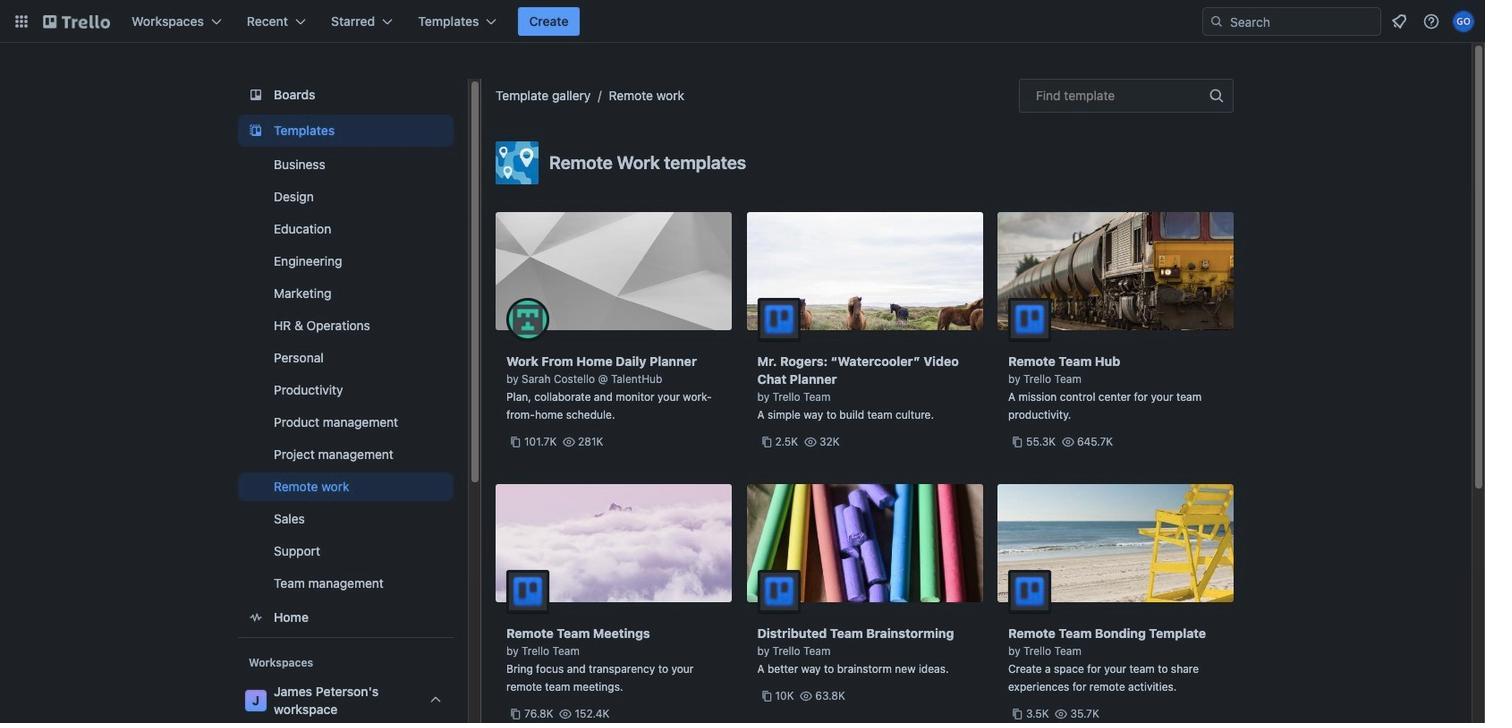 Task type: describe. For each thing, give the bounding box(es) containing it.
back to home image
[[43, 7, 110, 36]]

board image
[[245, 84, 267, 106]]

primary element
[[0, 0, 1486, 43]]

0 notifications image
[[1389, 11, 1411, 32]]

home image
[[245, 607, 267, 628]]

trello team image
[[507, 570, 550, 613]]

gary orlando (garyorlando) image
[[1454, 11, 1475, 32]]

search image
[[1210, 14, 1224, 29]]

Search field
[[1224, 9, 1381, 34]]



Task type: locate. For each thing, give the bounding box(es) containing it.
open information menu image
[[1423, 13, 1441, 30]]

None field
[[1019, 79, 1234, 113]]

trello team image
[[758, 298, 801, 341], [1009, 298, 1052, 341], [758, 570, 801, 613], [1009, 570, 1052, 613]]

remote work icon image
[[496, 141, 539, 184]]

sarah costello @ talenthub image
[[507, 298, 550, 341]]

template board image
[[245, 120, 267, 141]]



Task type: vqa. For each thing, say whether or not it's contained in the screenshot.
the right Click to unstar this board. It will be removed from your starred list. icon
no



